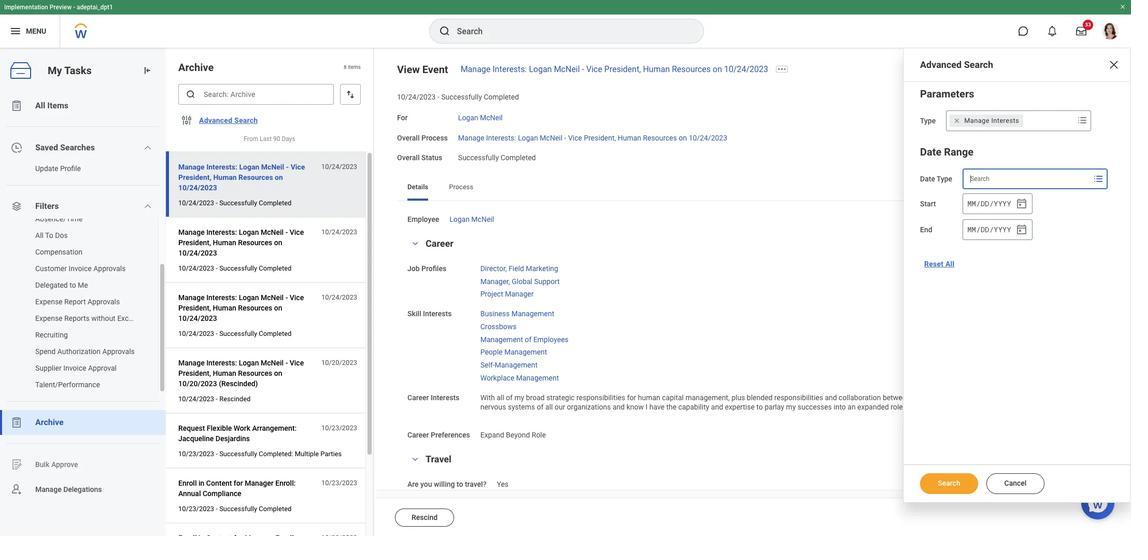 Task type: describe. For each thing, give the bounding box(es) containing it.
mm / dd / yyyy for start
[[968, 198, 1012, 208]]

2 manage interests: logan mcneil - vice president, human resources on 10/24/2023 button from the top
[[178, 226, 316, 259]]

for inside enroll in content for manager enroll: annual compliance
[[234, 479, 243, 488]]

supplier invoice approval button
[[0, 360, 148, 377]]

expense reports without exceptions
[[35, 314, 153, 323]]

0 vertical spatial my
[[515, 393, 525, 402]]

highest
[[1001, 403, 1025, 411]]

manager inside enroll in content for manager enroll: annual compliance
[[245, 479, 274, 488]]

enroll:
[[276, 479, 296, 488]]

know
[[627, 403, 644, 411]]

approvals for expense report approvals
[[88, 298, 120, 306]]

2 vertical spatial all
[[946, 260, 955, 268]]

successfully for enroll in content for manager enroll: annual compliance button
[[219, 505, 257, 513]]

user plus image
[[10, 483, 23, 496]]

archive inside item list element
[[178, 61, 214, 74]]

compliance
[[203, 490, 241, 498]]

manage interests: logan mcneil - vice president, human resources on 10/24/2023 for second manage interests: logan mcneil - vice president, human resources on 10/24/2023 button from the bottom
[[178, 228, 304, 257]]

collaboration
[[839, 393, 882, 402]]

10/23/2023 down the "annual"
[[178, 505, 214, 513]]

manage delegations link
[[0, 477, 166, 502]]

parameters group
[[921, 86, 1115, 131]]

talent/performance
[[35, 381, 100, 389]]

- inside manage interests: logan mcneil - vice president, human resources on 10/20/2023 (rescinded)
[[286, 359, 288, 367]]

1 vertical spatial my
[[787, 403, 796, 411]]

invoice for approvals
[[69, 265, 92, 273]]

date range button
[[921, 146, 974, 158]]

expense reports without exceptions button
[[0, 310, 153, 327]]

successfully inside overall status 'element'
[[458, 154, 499, 162]]

travel button
[[426, 454, 452, 465]]

technology,
[[966, 393, 1005, 402]]

to right 'role' on the bottom of the page
[[905, 403, 912, 411]]

10/23/2023 - successfully completed
[[178, 505, 292, 513]]

career for career preferences
[[408, 431, 429, 439]]

manage interests: logan mcneil - vice president, human resources on 10/24/2023 link for process
[[458, 131, 728, 142]]

1 vertical spatial of
[[506, 393, 513, 402]]

beyond
[[506, 431, 530, 439]]

invoice for approval
[[63, 364, 86, 372]]

expense report approvals
[[35, 298, 120, 306]]

yes element
[[497, 478, 509, 489]]

view event
[[397, 63, 448, 76]]

talent/performance button
[[0, 377, 148, 393]]

manage interests: logan mcneil - vice president, human resources on 10/24/2023 for 3rd manage interests: logan mcneil - vice president, human resources on 10/24/2023 button from the bottom
[[178, 163, 305, 192]]

cancel button
[[987, 474, 1045, 494]]

absence/time button
[[0, 211, 148, 227]]

end
[[921, 226, 933, 234]]

jacqueline
[[178, 435, 214, 443]]

employee
[[408, 215, 439, 224]]

mcneil inside the manage interests: logan mcneil - vice president, human resources on 10/24/2023 link
[[540, 134, 563, 142]]

search image
[[439, 25, 451, 37]]

logan mcneil link for process
[[450, 213, 494, 224]]

arrangement:
[[252, 424, 297, 433]]

rescinded
[[219, 395, 251, 403]]

lead
[[913, 403, 927, 411]]

spend
[[35, 348, 56, 356]]

mcneil inside manage interests: logan mcneil - vice president, human resources on 10/20/2023 (rescinded)
[[261, 359, 284, 367]]

prompts image for date type
[[1093, 173, 1105, 185]]

start
[[921, 200, 937, 208]]

10/23/2023 down jacqueline
[[178, 450, 214, 458]]

10/20/2023 inside manage interests: logan mcneil - vice president, human resources on 10/20/2023 (rescinded)
[[178, 380, 217, 388]]

1 vertical spatial i
[[646, 403, 648, 411]]

management of employees link
[[481, 333, 569, 344]]

all to dos button
[[0, 227, 148, 244]]

cancel
[[1005, 479, 1027, 488]]

on inside manage interests: logan mcneil - vice president, human resources on 10/20/2023 (rescinded)
[[274, 369, 282, 378]]

date for date range
[[921, 146, 942, 158]]

mm for start
[[968, 198, 977, 208]]

finance
[[925, 393, 951, 402]]

mm / dd / yyyy for end
[[968, 224, 1012, 234]]

status
[[422, 154, 443, 162]]

all to dos
[[35, 231, 68, 240]]

interests for career interests
[[431, 393, 460, 402]]

view
[[397, 63, 420, 76]]

rename image
[[10, 459, 23, 471]]

expense for expense report approvals
[[35, 298, 63, 306]]

overall for overall process
[[397, 134, 420, 142]]

overall status
[[397, 154, 443, 162]]

dialog containing parameters
[[904, 48, 1132, 503]]

expense for expense reports without exceptions
[[35, 314, 63, 323]]

crossbows
[[481, 323, 517, 331]]

from last 90 days
[[244, 135, 296, 143]]

customer
[[35, 265, 67, 273]]

search inside advanced search button
[[234, 116, 258, 124]]

manage delegations
[[35, 485, 102, 494]]

project manager link
[[481, 288, 534, 298]]

tasks
[[64, 64, 92, 77]]

perspective image
[[10, 200, 23, 213]]

manage interests element
[[965, 116, 1020, 126]]

10/24/2023 - successfully completed for third manage interests: logan mcneil - vice president, human resources on 10/24/2023 button
[[178, 330, 292, 338]]

business management link
[[481, 308, 555, 318]]

list containing all items
[[0, 93, 166, 502]]

have
[[650, 403, 665, 411]]

type inside date range group
[[937, 175, 953, 183]]

to inside travel group
[[457, 480, 463, 489]]

dd for start
[[981, 198, 990, 208]]

workplace management
[[481, 374, 559, 382]]

manage inside option
[[965, 117, 990, 124]]

career for career interests
[[408, 393, 429, 402]]

skill
[[408, 310, 421, 318]]

manage inside list
[[35, 485, 62, 494]]

me
[[78, 281, 88, 289]]

close environment banner image
[[1120, 4, 1127, 10]]

expense report approvals button
[[0, 294, 148, 310]]

search image
[[186, 89, 196, 100]]

manage interests: logan mcneil - vice president, human resources on 10/24/2023 for third manage interests: logan mcneil - vice president, human resources on 10/24/2023 button
[[178, 294, 304, 323]]

update profile button
[[0, 160, 156, 177]]

human for 'manage interests: logan mcneil - vice president, human resources on 10/20/2023 (rescinded)' button
[[213, 369, 236, 378]]

willing
[[434, 480, 455, 489]]

1 horizontal spatial the
[[1049, 393, 1059, 402]]

implementation
[[4, 4, 48, 11]]

process inside tab list
[[449, 183, 474, 191]]

0 vertical spatial advanced
[[921, 59, 962, 70]]

to
[[45, 231, 53, 240]]

role
[[891, 403, 903, 411]]

yyyy for start
[[995, 198, 1012, 208]]

8
[[344, 64, 347, 70]]

and left 'know'
[[613, 403, 625, 411]]

resources inside manage interests: logan mcneil - vice president, human resources on 10/20/2023 (rescinded)
[[238, 369, 272, 378]]

0 horizontal spatial chevron down image
[[144, 202, 152, 211]]

calendar image for start
[[1016, 198, 1029, 210]]

manager, global support
[[481, 277, 560, 286]]

0 vertical spatial advanced search
[[921, 59, 994, 70]]

parameters button
[[921, 88, 975, 100]]

0 vertical spatial i
[[1006, 393, 1008, 402]]

Date Type field
[[964, 170, 1092, 188]]

employees
[[534, 335, 569, 344]]

of inside items selected list
[[525, 335, 532, 344]]

yes
[[497, 480, 509, 489]]

0 vertical spatial all
[[497, 393, 505, 402]]

2 vertical spatial of
[[537, 403, 544, 411]]

business management
[[481, 310, 555, 318]]

multiple
[[295, 450, 319, 458]]

saved
[[35, 143, 58, 153]]

search inside search 'button'
[[938, 479, 961, 488]]

successfully completed
[[458, 154, 536, 162]]

approval
[[88, 364, 117, 372]]

enroll in content for manager enroll: annual compliance button
[[178, 477, 316, 500]]

items
[[47, 101, 68, 110]]

president, for second manage interests: logan mcneil - vice president, human resources on 10/24/2023 button from the bottom
[[178, 239, 211, 247]]

profiles
[[422, 264, 447, 273]]

with all of my broad strategic responsibilities for human capital management, plus blended responsibilities and collaboration between hr, finance and technology, i understand the central nervous systems of all our organizations and know i have the capability and expertise to parlay my successes into an expanded role to lead an organization at the highest level.
[[481, 393, 1084, 411]]

10/24/2023 - successfully completed for second manage interests: logan mcneil - vice president, human resources on 10/24/2023 button from the bottom
[[178, 265, 292, 272]]

self-
[[481, 361, 495, 369]]

manage interests: logan mcneil - vice president, human resources on 10/24/2023 link for event
[[461, 64, 769, 74]]

to down blended
[[757, 403, 763, 411]]

business
[[481, 310, 510, 318]]

to inside delegated to me "button"
[[70, 281, 76, 289]]

date range
[[921, 146, 974, 158]]

management for workplace
[[517, 374, 559, 382]]

recruiting button
[[0, 327, 148, 343]]

for inside with all of my broad strategic responsibilities for human capital management, plus blended responsibilities and collaboration between hr, finance and technology, i understand the central nervous systems of all our organizations and know i have the capability and expertise to parlay my successes into an expanded role to lead an organization at the highest level.
[[627, 393, 637, 402]]

dos
[[55, 231, 68, 240]]

delegated to me
[[35, 281, 88, 289]]

1 responsibilities from the left
[[577, 393, 626, 402]]

profile logan mcneil element
[[1097, 20, 1126, 43]]

date for date type
[[921, 175, 936, 183]]

successfully for second manage interests: logan mcneil - vice president, human resources on 10/24/2023 button from the bottom
[[219, 265, 257, 272]]

hr,
[[913, 393, 924, 402]]

logan mcneil for process
[[450, 215, 494, 224]]

delegated
[[35, 281, 68, 289]]

10/24/2023 - rescinded
[[178, 395, 251, 403]]

for
[[397, 113, 408, 122]]

all for all to dos
[[35, 231, 44, 240]]

completed:
[[259, 450, 293, 458]]

central
[[1061, 393, 1083, 402]]

customer invoice approvals
[[35, 265, 126, 273]]

searches
[[60, 143, 95, 153]]

Search: Archive text field
[[178, 84, 334, 105]]

vice for 3rd manage interests: logan mcneil - vice president, human resources on 10/24/2023 button from the bottom
[[291, 163, 305, 171]]



Task type: vqa. For each thing, say whether or not it's contained in the screenshot.
the rightmost 'LABEL'
no



Task type: locate. For each thing, give the bounding box(es) containing it.
date up date type
[[921, 146, 942, 158]]

management up management of employees link
[[512, 310, 555, 318]]

mm inside end group
[[968, 224, 977, 234]]

prompts image
[[1077, 114, 1089, 127], [1093, 173, 1105, 185]]

my tasks element
[[0, 48, 166, 536]]

human inside manage interests: logan mcneil - vice president, human resources on 10/20/2023 (rescinded)
[[213, 369, 236, 378]]

logan mcneil link up career button
[[450, 213, 494, 224]]

1 overall from the top
[[397, 134, 420, 142]]

1 horizontal spatial all
[[546, 403, 553, 411]]

successfully for third manage interests: logan mcneil - vice president, human resources on 10/24/2023 button
[[219, 330, 257, 338]]

items selected list
[[481, 262, 577, 299], [481, 308, 586, 383]]

management for self-
[[495, 361, 538, 369]]

calendar image
[[1016, 198, 1029, 210], [1016, 224, 1029, 236]]

delegations
[[63, 485, 102, 494]]

the capability
[[667, 403, 710, 411]]

all items
[[35, 101, 68, 110]]

prompts image inside parameters group
[[1077, 114, 1089, 127]]

request flexible work arrangement: jacqueline desjardins
[[178, 424, 297, 443]]

2 an from the left
[[929, 403, 937, 411]]

0 vertical spatial all
[[35, 101, 45, 110]]

0 vertical spatial chevron down image
[[144, 202, 152, 211]]

2 vertical spatial search
[[938, 479, 961, 488]]

for right "content"
[[234, 479, 243, 488]]

logan mcneil up overall status 'element'
[[458, 113, 503, 122]]

of
[[525, 335, 532, 344], [506, 393, 513, 402], [537, 403, 544, 411]]

expense inside button
[[35, 298, 63, 306]]

spend authorization approvals
[[35, 348, 135, 356]]

plus
[[732, 393, 746, 402]]

and down management,
[[712, 403, 724, 411]]

dd down start group
[[981, 224, 990, 234]]

expertise
[[725, 403, 755, 411]]

for up 'know'
[[627, 393, 637, 402]]

human for third manage interests: logan mcneil - vice president, human resources on 10/24/2023 button
[[213, 304, 236, 312]]

management up 'workplace management' link
[[495, 361, 538, 369]]

advanced search inside advanced search button
[[199, 116, 258, 124]]

advanced up the parameters
[[921, 59, 962, 70]]

0 vertical spatial 10/20/2023
[[322, 359, 357, 367]]

calendar image down date type "field"
[[1016, 198, 1029, 210]]

expense up recruiting
[[35, 314, 63, 323]]

vice for third manage interests: logan mcneil - vice president, human resources on 10/24/2023 button
[[290, 294, 304, 302]]

mm / dd / yyyy inside start group
[[968, 198, 1012, 208]]

interests for skill interests
[[423, 310, 452, 318]]

to
[[70, 281, 76, 289], [757, 403, 763, 411], [905, 403, 912, 411], [457, 480, 463, 489]]

bulk approve link
[[0, 452, 166, 477]]

0 vertical spatial items selected list
[[481, 262, 577, 299]]

0 vertical spatial interests
[[992, 117, 1020, 124]]

1 vertical spatial type
[[937, 175, 953, 183]]

interests right x small icon
[[992, 117, 1020, 124]]

0 vertical spatial mm
[[968, 198, 977, 208]]

bulk
[[35, 460, 50, 469]]

x small image
[[952, 116, 963, 126]]

to right willing
[[457, 480, 463, 489]]

2 expense from the top
[[35, 314, 63, 323]]

management for people
[[505, 348, 547, 356]]

all left to
[[35, 231, 44, 240]]

1 vertical spatial process
[[449, 183, 474, 191]]

1 vertical spatial clipboard image
[[10, 417, 23, 429]]

transformation import image
[[142, 65, 153, 76]]

0 horizontal spatial responsibilities
[[577, 393, 626, 402]]

0 vertical spatial invoice
[[69, 265, 92, 273]]

0 vertical spatial chevron down image
[[144, 144, 152, 152]]

clipboard image
[[10, 100, 23, 112], [10, 417, 23, 429]]

2 vertical spatial interests
[[431, 393, 460, 402]]

1 mm from the top
[[968, 198, 977, 208]]

director, field marketing
[[481, 264, 559, 273]]

customer invoice approvals button
[[0, 260, 148, 277]]

successfully for 3rd manage interests: logan mcneil - vice president, human resources on 10/24/2023 button from the bottom
[[219, 199, 257, 207]]

mm
[[968, 198, 977, 208], [968, 224, 977, 234]]

project
[[481, 290, 504, 298]]

dd inside start group
[[981, 198, 990, 208]]

vice
[[587, 64, 603, 74], [568, 134, 582, 142], [291, 163, 305, 171], [290, 228, 304, 237], [290, 294, 304, 302], [290, 359, 304, 367]]

career button
[[426, 238, 454, 249]]

1 horizontal spatial 10/20/2023
[[322, 359, 357, 367]]

an down finance at the bottom of the page
[[929, 403, 937, 411]]

president, inside manage interests: logan mcneil - vice president, human resources on 10/20/2023 (rescinded)
[[178, 369, 211, 378]]

chevron down image inside career group
[[409, 240, 422, 247]]

organization
[[939, 403, 979, 411]]

approvals inside button
[[102, 348, 135, 356]]

0 horizontal spatial manager
[[245, 479, 274, 488]]

2 mm from the top
[[968, 224, 977, 234]]

event
[[423, 63, 448, 76]]

calendar image for end
[[1016, 224, 1029, 236]]

all up nervous
[[497, 393, 505, 402]]

clipboard image left all items
[[10, 100, 23, 112]]

0 vertical spatial search
[[965, 59, 994, 70]]

and up into
[[825, 393, 838, 402]]

2 horizontal spatial of
[[537, 403, 544, 411]]

1 vertical spatial career
[[408, 393, 429, 402]]

overall down for
[[397, 134, 420, 142]]

responsibilities
[[577, 393, 626, 402], [775, 393, 824, 402]]

1 horizontal spatial for
[[627, 393, 637, 402]]

interests: inside manage interests: logan mcneil - vice president, human resources on 10/20/2023 (rescinded)
[[207, 359, 237, 367]]

2 items selected list from the top
[[481, 308, 586, 383]]

0 horizontal spatial chevron down image
[[144, 144, 152, 152]]

10/24/2023 - successfully completed for 3rd manage interests: logan mcneil - vice president, human resources on 10/24/2023 button from the bottom
[[178, 199, 292, 207]]

completed inside overall status 'element'
[[501, 154, 536, 162]]

support
[[535, 277, 560, 286]]

parlay
[[765, 403, 785, 411]]

logan inside manage interests: logan mcneil - vice president, human resources on 10/20/2023 (rescinded)
[[239, 359, 259, 367]]

0 horizontal spatial advanced
[[199, 116, 233, 124]]

1 vertical spatial advanced
[[199, 116, 233, 124]]

end group
[[963, 219, 1033, 240]]

logan mcneil for 10/24/2023 - successfully completed
[[458, 113, 503, 122]]

advanced right configure image
[[199, 116, 233, 124]]

item list element
[[166, 48, 375, 536]]

people management
[[481, 348, 547, 356]]

0 vertical spatial type
[[921, 117, 936, 125]]

10/23/2023 - successfully completed: multiple parties
[[178, 450, 342, 458]]

2 vertical spatial approvals
[[102, 348, 135, 356]]

1 vertical spatial all
[[35, 231, 44, 240]]

archive inside button
[[35, 418, 64, 427]]

1 yyyy from the top
[[995, 198, 1012, 208]]

approvals down compensation button
[[93, 265, 126, 273]]

chevron down image inside travel group
[[409, 456, 422, 463]]

1 horizontal spatial my
[[787, 403, 796, 411]]

successfully for request flexible work arrangement: jacqueline desjardins button
[[219, 450, 257, 458]]

management up broad
[[517, 374, 559, 382]]

prompts image for type
[[1077, 114, 1089, 127]]

archive up search icon
[[178, 61, 214, 74]]

career
[[426, 238, 454, 249], [408, 393, 429, 402], [408, 431, 429, 439]]

manager,
[[481, 277, 510, 286]]

0 horizontal spatial advanced search
[[199, 116, 258, 124]]

2 yyyy from the top
[[995, 224, 1012, 234]]

search button
[[921, 474, 979, 494]]

chevron down image inside saved searches dropdown button
[[144, 144, 152, 152]]

expand beyond role element
[[481, 429, 546, 439]]

in
[[199, 479, 205, 488]]

workplace management link
[[481, 372, 559, 382]]

expense down delegated
[[35, 298, 63, 306]]

responsibilities up organizations
[[577, 393, 626, 402]]

flexible
[[207, 424, 232, 433]]

1 vertical spatial the
[[989, 403, 999, 411]]

2 clipboard image from the top
[[10, 417, 23, 429]]

filters
[[35, 201, 59, 211]]

and up organization
[[953, 393, 965, 402]]

type inside parameters group
[[921, 117, 936, 125]]

president, for third manage interests: logan mcneil - vice president, human resources on 10/24/2023 button
[[178, 304, 211, 312]]

management inside business management 'link'
[[512, 310, 555, 318]]

1 date from the top
[[921, 146, 942, 158]]

type left x small icon
[[921, 117, 936, 125]]

2 list from the top
[[0, 211, 166, 393]]

0 vertical spatial process
[[422, 134, 448, 142]]

yyyy for end
[[995, 224, 1012, 234]]

configure image
[[181, 114, 193, 127]]

clock check image
[[10, 142, 23, 154]]

mm / dd / yyyy up end group
[[968, 198, 1012, 208]]

i up highest
[[1006, 393, 1008, 402]]

all left items
[[35, 101, 45, 110]]

logan mcneil link
[[458, 111, 503, 122], [450, 213, 494, 224]]

1 vertical spatial manager
[[245, 479, 274, 488]]

2 vertical spatial career
[[408, 431, 429, 439]]

to left me
[[70, 281, 76, 289]]

at
[[981, 403, 987, 411]]

0 vertical spatial manage interests: logan mcneil - vice president, human resources on 10/24/2023 button
[[178, 161, 316, 194]]

mm for end
[[968, 224, 977, 234]]

0 vertical spatial manage interests: logan mcneil - vice president, human resources on 10/24/2023 link
[[461, 64, 769, 74]]

1 vertical spatial chevron down image
[[409, 456, 422, 463]]

items selected list for job profiles
[[481, 262, 577, 299]]

1 vertical spatial logan mcneil link
[[450, 213, 494, 224]]

management inside self-management link
[[495, 361, 538, 369]]

x image
[[1108, 59, 1121, 71]]

1 vertical spatial prompts image
[[1093, 173, 1105, 185]]

0 horizontal spatial my
[[515, 393, 525, 402]]

1 vertical spatial expense
[[35, 314, 63, 323]]

between
[[883, 393, 911, 402]]

career up career preferences
[[408, 393, 429, 402]]

2 vertical spatial manage interests: logan mcneil - vice president, human resources on 10/24/2023 button
[[178, 292, 316, 325]]

1 vertical spatial dd
[[981, 224, 990, 234]]

logan mcneil up career button
[[450, 215, 494, 224]]

1 manage interests: logan mcneil - vice president, human resources on 10/24/2023 button from the top
[[178, 161, 316, 194]]

responsibilities up successes
[[775, 393, 824, 402]]

management inside management of employees link
[[481, 335, 523, 344]]

1 horizontal spatial an
[[929, 403, 937, 411]]

1 calendar image from the top
[[1016, 198, 1029, 210]]

1 horizontal spatial advanced
[[921, 59, 962, 70]]

10/20/2023
[[322, 359, 357, 367], [178, 380, 217, 388]]

expense inside "button"
[[35, 314, 63, 323]]

archive down the talent/performance
[[35, 418, 64, 427]]

0 vertical spatial mm / dd / yyyy
[[968, 198, 1012, 208]]

range
[[945, 146, 974, 158]]

clipboard image for all items
[[10, 100, 23, 112]]

interests up preferences
[[431, 393, 460, 402]]

items selected list containing business management
[[481, 308, 586, 383]]

list containing absence/time
[[0, 211, 166, 393]]

management inside people management link
[[505, 348, 547, 356]]

0 vertical spatial dd
[[981, 198, 990, 208]]

my right parlay
[[787, 403, 796, 411]]

parameters
[[921, 88, 975, 100]]

annual
[[178, 490, 201, 498]]

manage inside manage interests: logan mcneil - vice president, human resources on 10/20/2023 (rescinded)
[[178, 359, 205, 367]]

supplier
[[35, 364, 62, 372]]

1 vertical spatial date
[[921, 175, 936, 183]]

1 mm / dd / yyyy from the top
[[968, 198, 1012, 208]]

human for 3rd manage interests: logan mcneil - vice president, human resources on 10/24/2023 button from the bottom
[[213, 173, 237, 182]]

career up profiles
[[426, 238, 454, 249]]

reset all
[[925, 260, 955, 268]]

1 horizontal spatial chevron down image
[[409, 240, 422, 247]]

of down broad
[[537, 403, 544, 411]]

mm / dd / yyyy down start group
[[968, 224, 1012, 234]]

president, for 3rd manage interests: logan mcneil - vice president, human resources on 10/24/2023 button from the bottom
[[178, 173, 212, 182]]

1 horizontal spatial manager
[[505, 290, 534, 298]]

manage interests: logan mcneil - vice president, human resources on 10/24/2023
[[461, 64, 769, 74], [458, 134, 728, 142], [178, 163, 305, 192], [178, 228, 304, 257], [178, 294, 304, 323]]

items selected list for skill interests
[[481, 308, 586, 383]]

yyyy down start group
[[995, 224, 1012, 234]]

advanced inside button
[[199, 116, 233, 124]]

content
[[206, 479, 232, 488]]

2 responsibilities from the left
[[775, 393, 824, 402]]

enroll in content for manager enroll: annual compliance
[[178, 479, 296, 498]]

calendar image inside end group
[[1016, 224, 1029, 236]]

logan mcneil link for 10/24/2023 - successfully completed
[[458, 111, 503, 122]]

organizations
[[567, 403, 611, 411]]

1 an from the left
[[848, 403, 856, 411]]

president, for 'manage interests: logan mcneil - vice president, human resources on 10/20/2023 (rescinded)' button
[[178, 369, 211, 378]]

reset all button
[[921, 254, 959, 274]]

0 vertical spatial approvals
[[93, 265, 126, 273]]

calendar image inside start group
[[1016, 198, 1029, 210]]

overall status element
[[458, 147, 536, 163]]

1 horizontal spatial responsibilities
[[775, 393, 824, 402]]

you
[[421, 480, 432, 489]]

tab list
[[397, 176, 1103, 201]]

1 horizontal spatial search
[[938, 479, 961, 488]]

items selected list containing director, field marketing
[[481, 262, 577, 299]]

career preferences
[[408, 431, 470, 439]]

clipboard image inside archive button
[[10, 417, 23, 429]]

0 horizontal spatial the
[[989, 403, 999, 411]]

0 vertical spatial overall
[[397, 134, 420, 142]]

an right into
[[848, 403, 856, 411]]

dialog
[[904, 48, 1132, 503]]

process right details
[[449, 183, 474, 191]]

of up people management link
[[525, 335, 532, 344]]

2 calendar image from the top
[[1016, 224, 1029, 236]]

i down the human
[[646, 403, 648, 411]]

approvals for customer invoice approvals
[[93, 265, 126, 273]]

chevron down image
[[144, 202, 152, 211], [409, 240, 422, 247]]

preferences
[[431, 431, 470, 439]]

invoice down spend authorization approvals button
[[63, 364, 86, 372]]

1 vertical spatial advanced search
[[199, 116, 258, 124]]

my tasks
[[48, 64, 92, 77]]

0 horizontal spatial process
[[422, 134, 448, 142]]

notifications large image
[[1048, 26, 1058, 36]]

the right at
[[989, 403, 999, 411]]

yyyy inside end group
[[995, 224, 1012, 234]]

0 vertical spatial logan mcneil link
[[458, 111, 503, 122]]

interests right the skill
[[423, 310, 452, 318]]

workplace
[[481, 374, 515, 382]]

logan mcneil link up overall status 'element'
[[458, 111, 503, 122]]

management down management of employees at the bottom of the page
[[505, 348, 547, 356]]

vice inside manage interests: logan mcneil - vice president, human resources on 10/20/2023 (rescinded)
[[290, 359, 304, 367]]

-
[[73, 4, 75, 11], [582, 64, 585, 74], [438, 93, 440, 101], [565, 134, 567, 142], [286, 163, 289, 171], [216, 199, 218, 207], [286, 228, 288, 237], [216, 265, 218, 272], [286, 294, 288, 302], [216, 330, 218, 338], [286, 359, 288, 367], [216, 395, 218, 403], [216, 450, 218, 458], [216, 505, 218, 513]]

mm down start group
[[968, 224, 977, 234]]

supplier invoice approval
[[35, 364, 117, 372]]

mm / dd / yyyy
[[968, 198, 1012, 208], [968, 224, 1012, 234]]

manager left enroll:
[[245, 479, 274, 488]]

0 vertical spatial clipboard image
[[10, 100, 23, 112]]

travel group
[[408, 453, 1093, 530]]

mm up end group
[[968, 198, 977, 208]]

manager inside career group
[[505, 290, 534, 298]]

1 horizontal spatial of
[[525, 335, 532, 344]]

0 vertical spatial yyyy
[[995, 198, 1012, 208]]

1 items selected list from the top
[[481, 262, 577, 299]]

1 horizontal spatial advanced search
[[921, 59, 994, 70]]

human for second manage interests: logan mcneil - vice president, human resources on 10/24/2023 button from the bottom
[[213, 239, 236, 247]]

0 vertical spatial manager
[[505, 290, 534, 298]]

1 dd from the top
[[981, 198, 990, 208]]

parties
[[321, 450, 342, 458]]

date type
[[921, 175, 953, 183]]

start group
[[963, 193, 1033, 214]]

advanced search up the parameters
[[921, 59, 994, 70]]

0 horizontal spatial an
[[848, 403, 856, 411]]

0 vertical spatial archive
[[178, 61, 214, 74]]

clipboard image up rename icon
[[10, 417, 23, 429]]

10/23/2023 down parties
[[322, 479, 357, 487]]

interests inside option
[[992, 117, 1020, 124]]

approvals up approval
[[102, 348, 135, 356]]

0 vertical spatial for
[[627, 393, 637, 402]]

calendar image down start group
[[1016, 224, 1029, 236]]

1 vertical spatial invoice
[[63, 364, 86, 372]]

management down crossbows
[[481, 335, 523, 344]]

preview
[[50, 4, 72, 11]]

completed
[[484, 93, 519, 101], [501, 154, 536, 162], [259, 199, 292, 207], [259, 265, 292, 272], [259, 330, 292, 338], [259, 505, 292, 513]]

1 vertical spatial items selected list
[[481, 308, 586, 383]]

tab list containing details
[[397, 176, 1103, 201]]

1 vertical spatial 10/20/2023
[[178, 380, 217, 388]]

our
[[555, 403, 566, 411]]

manage
[[461, 64, 491, 74], [965, 117, 990, 124], [458, 134, 485, 142], [178, 163, 205, 171], [178, 228, 205, 237], [178, 294, 205, 302], [178, 359, 205, 367], [35, 485, 62, 494]]

spend authorization approvals button
[[0, 343, 148, 360]]

management,
[[686, 393, 730, 402]]

2 horizontal spatial search
[[965, 59, 994, 70]]

0 horizontal spatial i
[[646, 403, 648, 411]]

0 vertical spatial expense
[[35, 298, 63, 306]]

approvals up without
[[88, 298, 120, 306]]

career group
[[408, 237, 1093, 441]]

0 horizontal spatial prompts image
[[1077, 114, 1089, 127]]

2 mm / dd / yyyy from the top
[[968, 224, 1012, 234]]

vice for second manage interests: logan mcneil - vice president, human resources on 10/24/2023 button from the bottom
[[290, 228, 304, 237]]

items
[[348, 64, 361, 70]]

1 vertical spatial mm / dd / yyyy
[[968, 224, 1012, 234]]

inbox large image
[[1077, 26, 1087, 36]]

job profiles
[[408, 264, 447, 273]]

career for career
[[426, 238, 454, 249]]

dd for end
[[981, 224, 990, 234]]

10/23/2023 up parties
[[322, 424, 357, 432]]

0 horizontal spatial type
[[921, 117, 936, 125]]

clipboard image for archive
[[10, 417, 23, 429]]

1 vertical spatial approvals
[[88, 298, 120, 306]]

0 vertical spatial prompts image
[[1077, 114, 1089, 127]]

0 horizontal spatial all
[[497, 393, 505, 402]]

0 horizontal spatial for
[[234, 479, 243, 488]]

my up systems
[[515, 393, 525, 402]]

mm / dd / yyyy inside end group
[[968, 224, 1012, 234]]

all
[[35, 101, 45, 110], [35, 231, 44, 240], [946, 260, 955, 268]]

yyyy
[[995, 198, 1012, 208], [995, 224, 1012, 234]]

saved searches
[[35, 143, 95, 153]]

invoice up me
[[69, 265, 92, 273]]

1 vertical spatial mm
[[968, 224, 977, 234]]

manage interests, press delete to clear value. option
[[950, 115, 1024, 127]]

2 dd from the top
[[981, 224, 990, 234]]

1 horizontal spatial prompts image
[[1093, 173, 1105, 185]]

overall process
[[397, 134, 448, 142]]

all left 'our'
[[546, 403, 553, 411]]

1 horizontal spatial type
[[937, 175, 953, 183]]

delegated to me button
[[0, 277, 148, 294]]

0 vertical spatial career
[[426, 238, 454, 249]]

self-management
[[481, 361, 538, 369]]

1 vertical spatial overall
[[397, 154, 420, 162]]

1 horizontal spatial i
[[1006, 393, 1008, 402]]

overall left status
[[397, 154, 420, 162]]

3 manage interests: logan mcneil - vice president, human resources on 10/24/2023 button from the top
[[178, 292, 316, 325]]

human
[[638, 393, 661, 402]]

1 vertical spatial yyyy
[[995, 224, 1012, 234]]

all for all items
[[35, 101, 45, 110]]

advanced search up from
[[199, 116, 258, 124]]

1 vertical spatial for
[[234, 479, 243, 488]]

the left "central"
[[1049, 393, 1059, 402]]

overall for overall status
[[397, 154, 420, 162]]

0 vertical spatial of
[[525, 335, 532, 344]]

1 list from the top
[[0, 93, 166, 502]]

recruiting
[[35, 331, 68, 339]]

people management link
[[481, 346, 547, 356]]

logan
[[529, 64, 552, 74], [458, 113, 479, 122], [518, 134, 538, 142], [239, 163, 260, 171], [450, 215, 470, 224], [239, 228, 259, 237], [239, 294, 259, 302], [239, 359, 259, 367]]

8 items
[[344, 64, 361, 70]]

enroll
[[178, 479, 197, 488]]

date range group
[[921, 144, 1115, 241]]

management of employees
[[481, 335, 569, 344]]

2 date from the top
[[921, 175, 936, 183]]

dd up end group
[[981, 198, 990, 208]]

chevron down image
[[144, 144, 152, 152], [409, 456, 422, 463]]

advanced
[[921, 59, 962, 70], [199, 116, 233, 124]]

date up start
[[921, 175, 936, 183]]

list
[[0, 93, 166, 502], [0, 211, 166, 393]]

yyyy up end group
[[995, 198, 1012, 208]]

1 vertical spatial manage interests: logan mcneil - vice president, human resources on 10/24/2023 link
[[458, 131, 728, 142]]

process up status
[[422, 134, 448, 142]]

- inside banner
[[73, 4, 75, 11]]

mm inside start group
[[968, 198, 977, 208]]

type down "date range" button
[[937, 175, 953, 183]]

clipboard image inside all items button
[[10, 100, 23, 112]]

career up travel
[[408, 431, 429, 439]]

on
[[713, 64, 723, 74], [679, 134, 687, 142], [275, 173, 283, 182], [274, 239, 282, 247], [274, 304, 282, 312], [274, 369, 282, 378]]

career interests
[[408, 393, 460, 402]]

manage interests: logan mcneil - vice president, human resources on 10/20/2023 (rescinded)
[[178, 359, 304, 388]]

skill interests
[[408, 310, 452, 318]]

dd inside end group
[[981, 224, 990, 234]]

1 expense from the top
[[35, 298, 63, 306]]

implementation preview -   adeptai_dpt1 banner
[[0, 0, 1132, 48]]

0 horizontal spatial archive
[[35, 418, 64, 427]]

manager down manager, global support
[[505, 290, 534, 298]]

1 horizontal spatial process
[[449, 183, 474, 191]]

of up systems
[[506, 393, 513, 402]]

interests for manage interests
[[992, 117, 1020, 124]]

vice for 'manage interests: logan mcneil - vice president, human resources on 10/20/2023 (rescinded)' button
[[290, 359, 304, 367]]

1 clipboard image from the top
[[10, 100, 23, 112]]

all right reset
[[946, 260, 955, 268]]

reset
[[925, 260, 944, 268]]

2 overall from the top
[[397, 154, 420, 162]]

management for business
[[512, 310, 555, 318]]

1 vertical spatial all
[[546, 403, 553, 411]]

yyyy inside start group
[[995, 198, 1012, 208]]

management inside 'workplace management' link
[[517, 374, 559, 382]]

prompts image inside date range group
[[1093, 173, 1105, 185]]

approvals for spend authorization approvals
[[102, 348, 135, 356]]

1 vertical spatial archive
[[35, 418, 64, 427]]



